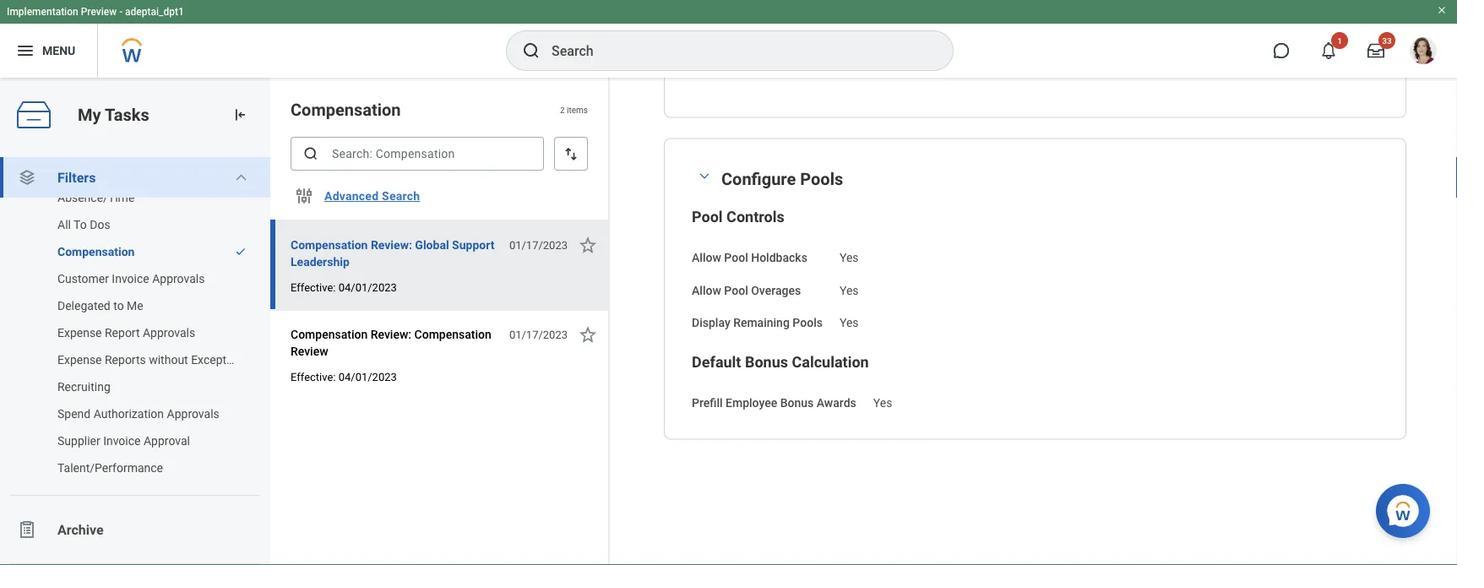 Task type: vqa. For each thing, say whether or not it's contained in the screenshot.
the bottom Review:
yes



Task type: locate. For each thing, give the bounding box(es) containing it.
pool up allow pool overages
[[724, 251, 748, 265]]

allow pool holdbacks element
[[840, 241, 859, 266]]

1 vertical spatial 04/01/2023
[[339, 370, 397, 383]]

01/17/2023 for compensation review: compensation review
[[509, 328, 568, 341]]

2 vertical spatial pool
[[724, 284, 748, 298]]

1 review: from the top
[[371, 238, 412, 252]]

2 list from the top
[[0, 184, 270, 482]]

yes for allow pool overages
[[840, 284, 859, 298]]

reports
[[105, 353, 146, 367]]

2 allow from the top
[[692, 284, 721, 298]]

list containing filters
[[0, 89, 270, 565]]

1 vertical spatial invoice
[[103, 434, 141, 448]]

customer invoice approvals button
[[0, 265, 253, 292]]

approvals inside spend authorization approvals button
[[167, 407, 219, 421]]

review: left global
[[371, 238, 412, 252]]

0 horizontal spatial chevron down image
[[234, 171, 248, 184]]

my
[[78, 105, 101, 125]]

yes down allow pool overages element
[[840, 317, 859, 330]]

pool
[[692, 208, 723, 226], [724, 251, 748, 265], [724, 284, 748, 298]]

2 review: from the top
[[371, 327, 411, 341]]

justify image
[[15, 41, 35, 61]]

0 vertical spatial approvals
[[152, 272, 205, 286]]

expense inside button
[[57, 353, 102, 367]]

0 vertical spatial 01/17/2023
[[509, 239, 568, 251]]

0 vertical spatial review:
[[371, 238, 412, 252]]

1 vertical spatial allow
[[692, 284, 721, 298]]

04/01/2023 down compensation review: global support leadership
[[339, 281, 397, 294]]

allow up display
[[692, 284, 721, 298]]

1 vertical spatial 01/17/2023
[[509, 328, 568, 341]]

04/01/2023 for global
[[339, 281, 397, 294]]

yes up display remaining pools element
[[840, 284, 859, 298]]

review: down compensation review: global support leadership button
[[371, 327, 411, 341]]

review:
[[371, 238, 412, 252], [371, 327, 411, 341]]

pools left display remaining pools element
[[793, 317, 823, 330]]

prefill employee bonus awards element
[[873, 386, 893, 412]]

yes for allow pool holdbacks
[[840, 251, 859, 265]]

04/01/2023 for compensation
[[339, 370, 397, 383]]

chevron down image down transformation import image
[[234, 171, 248, 184]]

yes up allow pool overages element
[[840, 251, 859, 265]]

Search: Compensation text field
[[291, 137, 544, 171]]

filters button
[[0, 157, 270, 198]]

effective: for compensation review: global support leadership
[[291, 281, 336, 294]]

expense inside button
[[57, 326, 102, 340]]

effective: down review
[[291, 370, 336, 383]]

chevron down image inside filters dropdown button
[[234, 171, 248, 184]]

allow
[[692, 251, 721, 265], [692, 284, 721, 298]]

approvals up without
[[143, 326, 195, 340]]

effective:
[[291, 281, 336, 294], [291, 370, 336, 383]]

review: for global
[[371, 238, 412, 252]]

invoice up "me"
[[112, 272, 149, 286]]

star image for compensation review: compensation review
[[578, 324, 598, 345]]

1 vertical spatial effective:
[[291, 370, 336, 383]]

1 effective: from the top
[[291, 281, 336, 294]]

effective: 04/01/2023 for compensation review: global support leadership
[[291, 281, 397, 294]]

approvals for spend authorization approvals
[[167, 407, 219, 421]]

1 horizontal spatial chevron down image
[[694, 171, 715, 183]]

1 button
[[1310, 32, 1348, 69]]

item list element
[[270, 78, 610, 565]]

0 vertical spatial effective:
[[291, 281, 336, 294]]

pools
[[800, 170, 843, 190], [793, 317, 823, 330]]

implementation preview -   adeptai_dpt1
[[7, 6, 184, 18]]

33
[[1382, 35, 1392, 46]]

01/17/2023 for compensation review: global support leadership
[[509, 239, 568, 251]]

compensation review: compensation review
[[291, 327, 492, 358]]

2 04/01/2023 from the top
[[339, 370, 397, 383]]

effective: down leadership
[[291, 281, 336, 294]]

talent/performance button
[[0, 455, 253, 482]]

0 vertical spatial allow
[[692, 251, 721, 265]]

clipboard image
[[17, 520, 37, 540]]

1 chevron down image from the left
[[234, 171, 248, 184]]

yes for prefill employee bonus awards
[[873, 397, 893, 411]]

1 vertical spatial review:
[[371, 327, 411, 341]]

1 vertical spatial expense
[[57, 353, 102, 367]]

compensation
[[291, 100, 401, 120], [291, 238, 368, 252], [57, 245, 135, 259], [291, 327, 368, 341], [414, 327, 492, 341]]

0 vertical spatial pools
[[800, 170, 843, 190]]

01/17/2023
[[509, 239, 568, 251], [509, 328, 568, 341]]

pool controls button
[[692, 208, 785, 226]]

2 effective: from the top
[[291, 370, 336, 383]]

allow up allow pool overages
[[692, 251, 721, 265]]

notifications element
[[1419, 34, 1432, 47]]

1 vertical spatial effective: 04/01/2023
[[291, 370, 397, 383]]

0 vertical spatial expense
[[57, 326, 102, 340]]

1 expense from the top
[[57, 326, 102, 340]]

invoice for supplier
[[103, 434, 141, 448]]

star image for compensation review: global support leadership
[[578, 235, 598, 255]]

my tasks
[[78, 105, 149, 125]]

approvals up delegated to me button at the left bottom
[[152, 272, 205, 286]]

expense
[[57, 326, 102, 340], [57, 353, 102, 367]]

pools inside pool controls group
[[793, 317, 823, 330]]

display remaining pools
[[692, 317, 823, 330]]

approval
[[144, 434, 190, 448]]

to
[[74, 218, 87, 231]]

holdbacks
[[751, 251, 808, 265]]

2 expense from the top
[[57, 353, 102, 367]]

list
[[0, 89, 270, 565], [0, 184, 270, 482]]

invoice
[[112, 272, 149, 286], [103, 434, 141, 448]]

remaining
[[734, 317, 790, 330]]

expense reports without exceptions
[[57, 353, 249, 367]]

effective: 04/01/2023 down leadership
[[291, 281, 397, 294]]

approvals up approval
[[167, 407, 219, 421]]

bonus left the awards
[[780, 397, 814, 411]]

expense report approvals
[[57, 326, 195, 340]]

default bonus calculation group
[[692, 353, 1379, 412]]

yes right the awards
[[873, 397, 893, 411]]

2 01/17/2023 from the top
[[509, 328, 568, 341]]

Search Workday  search field
[[552, 32, 918, 69]]

sort image
[[563, 145, 580, 162]]

menu button
[[0, 24, 97, 78]]

spend authorization approvals button
[[0, 400, 253, 428]]

1 vertical spatial star image
[[578, 324, 598, 345]]

configure pools button
[[722, 170, 843, 190]]

prefill
[[692, 397, 723, 411]]

expense down delegated
[[57, 326, 102, 340]]

search image
[[521, 41, 542, 61]]

expense for expense report approvals
[[57, 326, 102, 340]]

bonus
[[745, 354, 788, 372], [780, 397, 814, 411]]

2 chevron down image from the left
[[694, 171, 715, 183]]

supplier invoice approval
[[57, 434, 190, 448]]

approvals inside expense report approvals button
[[143, 326, 195, 340]]

report
[[105, 326, 140, 340]]

04/01/2023
[[339, 281, 397, 294], [339, 370, 397, 383]]

advanced
[[324, 189, 379, 203]]

approvals for expense report approvals
[[143, 326, 195, 340]]

review: inside compensation review: compensation review
[[371, 327, 411, 341]]

approvals inside the customer invoice approvals button
[[152, 272, 205, 286]]

1 allow from the top
[[692, 251, 721, 265]]

invoice inside button
[[112, 272, 149, 286]]

customer
[[57, 272, 109, 286]]

chevron down image
[[234, 171, 248, 184], [694, 171, 715, 183]]

pool down allow pool holdbacks
[[724, 284, 748, 298]]

invoice inside 'button'
[[103, 434, 141, 448]]

1 effective: 04/01/2023 from the top
[[291, 281, 397, 294]]

0 vertical spatial star image
[[578, 235, 598, 255]]

1 vertical spatial pool
[[724, 251, 748, 265]]

global
[[415, 238, 449, 252]]

1 vertical spatial bonus
[[780, 397, 814, 411]]

1
[[1338, 35, 1342, 46]]

allow pool overages element
[[840, 274, 859, 299]]

effective: 04/01/2023 down review
[[291, 370, 397, 383]]

1 vertical spatial pools
[[793, 317, 823, 330]]

prefill employee bonus awards
[[692, 397, 857, 411]]

display
[[692, 317, 731, 330]]

star image
[[578, 235, 598, 255], [578, 324, 598, 345]]

pool controls
[[692, 208, 785, 226]]

1 04/01/2023 from the top
[[339, 281, 397, 294]]

approvals
[[152, 272, 205, 286], [143, 326, 195, 340], [167, 407, 219, 421]]

yes
[[840, 251, 859, 265], [840, 284, 859, 298], [840, 317, 859, 330], [873, 397, 893, 411]]

configure pools group
[[692, 167, 1379, 412]]

talent/performance
[[57, 461, 163, 475]]

me
[[127, 299, 143, 313]]

1 01/17/2023 from the top
[[509, 239, 568, 251]]

2 effective: 04/01/2023 from the top
[[291, 370, 397, 383]]

tasks
[[105, 105, 149, 125]]

1 vertical spatial approvals
[[143, 326, 195, 340]]

filters
[[57, 169, 96, 185]]

yes for display remaining pools
[[840, 317, 859, 330]]

pool left controls
[[692, 208, 723, 226]]

2 vertical spatial approvals
[[167, 407, 219, 421]]

2 star image from the top
[[578, 324, 598, 345]]

default bonus calculation
[[692, 354, 869, 372]]

all to dos button
[[0, 211, 253, 238]]

recruiting button
[[0, 373, 253, 400]]

review: inside compensation review: global support leadership
[[371, 238, 412, 252]]

effective: 04/01/2023
[[291, 281, 397, 294], [291, 370, 397, 383]]

exceptions
[[191, 353, 249, 367]]

pools right configure
[[800, 170, 843, 190]]

chevron down image up pool controls button
[[694, 171, 715, 183]]

yes inside the default bonus calculation group
[[873, 397, 893, 411]]

chevron down image inside the configure pools group
[[694, 171, 715, 183]]

1 star image from the top
[[578, 235, 598, 255]]

bonus down 'remaining'
[[745, 354, 788, 372]]

close environment banner image
[[1437, 5, 1447, 15]]

invoice down spend authorization approvals button
[[103, 434, 141, 448]]

0 vertical spatial invoice
[[112, 272, 149, 286]]

transformation import image
[[231, 106, 248, 123]]

inbox large image
[[1368, 42, 1385, 59]]

compensation review: compensation review button
[[291, 324, 500, 362]]

1 list from the top
[[0, 89, 270, 565]]

profile logan mcneil image
[[1410, 37, 1437, 68]]

0 vertical spatial 04/01/2023
[[339, 281, 397, 294]]

customer invoice approvals
[[57, 272, 205, 286]]

04/01/2023 down compensation review: compensation review
[[339, 370, 397, 383]]

configure image
[[294, 186, 314, 206]]

default bonus calculation button
[[692, 354, 869, 372]]

compensation inside my tasks element
[[57, 245, 135, 259]]

display remaining pools element
[[840, 306, 859, 332]]

0 vertical spatial effective: 04/01/2023
[[291, 281, 397, 294]]

expense up recruiting
[[57, 353, 102, 367]]



Task type: describe. For each thing, give the bounding box(es) containing it.
pool for overages
[[724, 284, 748, 298]]

check image
[[235, 246, 247, 258]]

delegated
[[57, 299, 110, 313]]

compensation review: global support leadership
[[291, 238, 495, 269]]

allow pool holdbacks
[[692, 251, 808, 265]]

calculation
[[792, 354, 869, 372]]

expense reports without exceptions button
[[0, 346, 253, 373]]

compensation button
[[0, 238, 226, 265]]

supplier invoice approval button
[[0, 428, 253, 455]]

2 items
[[560, 105, 588, 115]]

invoice for customer
[[112, 272, 149, 286]]

advanced search
[[324, 189, 420, 203]]

allow for allow pool holdbacks
[[692, 251, 721, 265]]

compensation inside compensation review: global support leadership
[[291, 238, 368, 252]]

pool controls group
[[692, 207, 1379, 332]]

search
[[382, 189, 420, 203]]

expense for expense reports without exceptions
[[57, 353, 102, 367]]

configure
[[722, 170, 796, 190]]

spend authorization approvals
[[57, 407, 219, 421]]

approvals for customer invoice approvals
[[152, 272, 205, 286]]

support
[[452, 238, 495, 252]]

0 vertical spatial pool
[[692, 208, 723, 226]]

-
[[119, 6, 123, 18]]

dos
[[90, 218, 110, 231]]

pool for holdbacks
[[724, 251, 748, 265]]

preview
[[81, 6, 117, 18]]

configure pools
[[722, 170, 843, 190]]

supplier
[[57, 434, 100, 448]]

delegated to me
[[57, 299, 143, 313]]

menu
[[42, 44, 75, 58]]

notifications large image
[[1321, 42, 1337, 59]]

leadership
[[291, 255, 350, 269]]

allow for allow pool overages
[[692, 284, 721, 298]]

menu banner
[[0, 0, 1457, 78]]

search image
[[302, 145, 319, 162]]

2
[[560, 105, 565, 115]]

default
[[692, 354, 741, 372]]

archive
[[57, 522, 104, 538]]

33 button
[[1358, 32, 1396, 69]]

implementation
[[7, 6, 78, 18]]

list containing absence/time
[[0, 184, 270, 482]]

perspective image
[[17, 167, 37, 188]]

0 vertical spatial bonus
[[745, 354, 788, 372]]

my tasks element
[[0, 78, 270, 565]]

absence/time
[[57, 191, 135, 204]]

authorization
[[93, 407, 164, 421]]

adeptai_dpt1
[[125, 6, 184, 18]]

spend
[[57, 407, 91, 421]]

all to dos
[[57, 218, 110, 231]]

controls
[[727, 208, 785, 226]]

review: for compensation
[[371, 327, 411, 341]]

compensation review: global support leadership button
[[291, 235, 500, 272]]

effective: 04/01/2023 for compensation review: compensation review
[[291, 370, 397, 383]]

archive button
[[0, 509, 270, 550]]

absence/time button
[[0, 184, 253, 211]]

delegated to me button
[[0, 292, 253, 319]]

to
[[113, 299, 124, 313]]

allow pool overages
[[692, 284, 801, 298]]

overages
[[751, 284, 801, 298]]

employee
[[726, 397, 777, 411]]

awards
[[817, 397, 857, 411]]

all
[[57, 218, 71, 231]]

items
[[567, 105, 588, 115]]

review
[[291, 344, 328, 358]]

advanced search button
[[318, 179, 427, 213]]

recruiting
[[57, 380, 110, 394]]

effective: for compensation review: compensation review
[[291, 370, 336, 383]]

expense report approvals button
[[0, 319, 253, 346]]

without
[[149, 353, 188, 367]]



